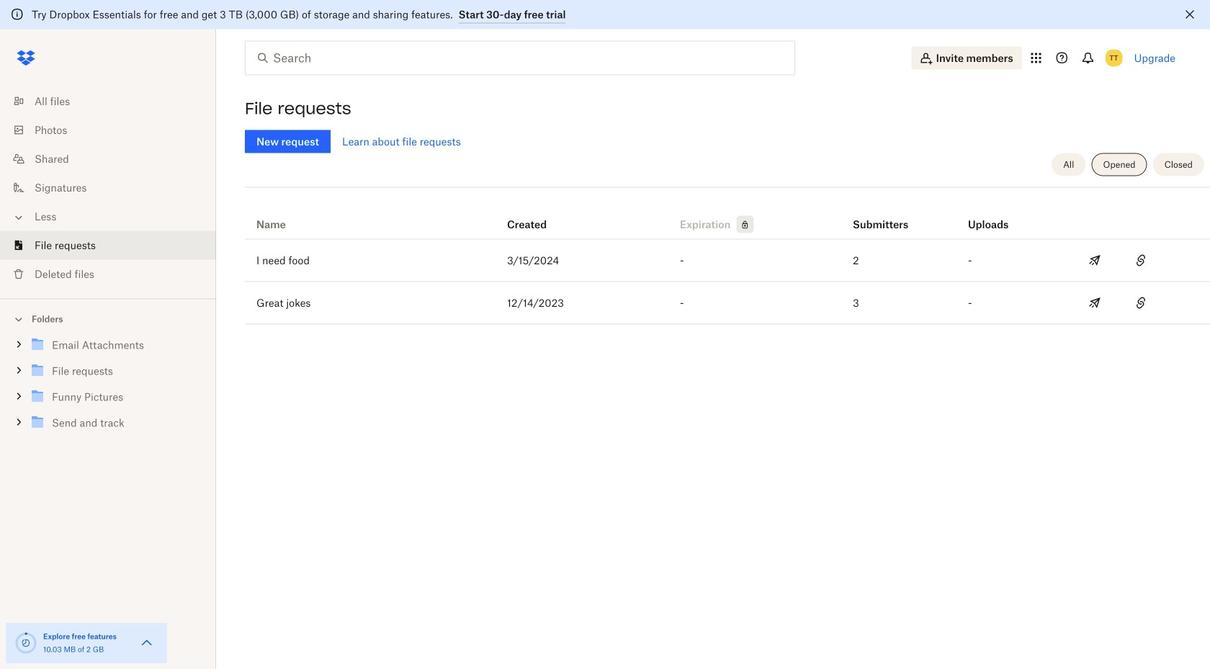 Task type: vqa. For each thing, say whether or not it's contained in the screenshot.
See options
no



Task type: describe. For each thing, give the bounding box(es) containing it.
2 row from the top
[[245, 240, 1210, 282]]

dropbox image
[[12, 44, 40, 72]]

quota usage image
[[14, 632, 37, 655]]

pro trial element
[[731, 216, 754, 233]]

Search in folder "Dropbox" text field
[[273, 49, 765, 67]]

send email image for copy link icon at the top right of page
[[1086, 294, 1104, 312]]

1 row from the top
[[245, 193, 1210, 240]]

quota usage progress bar
[[14, 632, 37, 655]]

send email image for copy link image
[[1086, 252, 1104, 269]]



Task type: locate. For each thing, give the bounding box(es) containing it.
send email image left copy link image
[[1086, 252, 1104, 269]]

1 horizontal spatial column header
[[968, 198, 1026, 233]]

2 send email image from the top
[[1086, 294, 1104, 312]]

3 row from the top
[[245, 282, 1210, 325]]

list item
[[0, 231, 216, 260]]

1 vertical spatial send email image
[[1086, 294, 1104, 312]]

1 column header from the left
[[853, 198, 911, 233]]

send email image left copy link icon at the top right of page
[[1086, 294, 1104, 312]]

group
[[0, 329, 216, 447]]

copy link image
[[1133, 294, 1150, 312]]

cell
[[1164, 240, 1210, 281]]

list
[[0, 78, 216, 299]]

less image
[[12, 210, 26, 225]]

row group
[[245, 240, 1210, 325]]

row
[[245, 193, 1210, 240], [245, 240, 1210, 282], [245, 282, 1210, 325]]

copy link image
[[1133, 252, 1150, 269]]

column header
[[853, 198, 911, 233], [968, 198, 1026, 233]]

table
[[245, 193, 1210, 325]]

1 send email image from the top
[[1086, 252, 1104, 269]]

alert
[[0, 0, 1210, 29]]

send email image
[[1086, 252, 1104, 269], [1086, 294, 1104, 312]]

0 vertical spatial send email image
[[1086, 252, 1104, 269]]

0 horizontal spatial column header
[[853, 198, 911, 233]]

2 column header from the left
[[968, 198, 1026, 233]]



